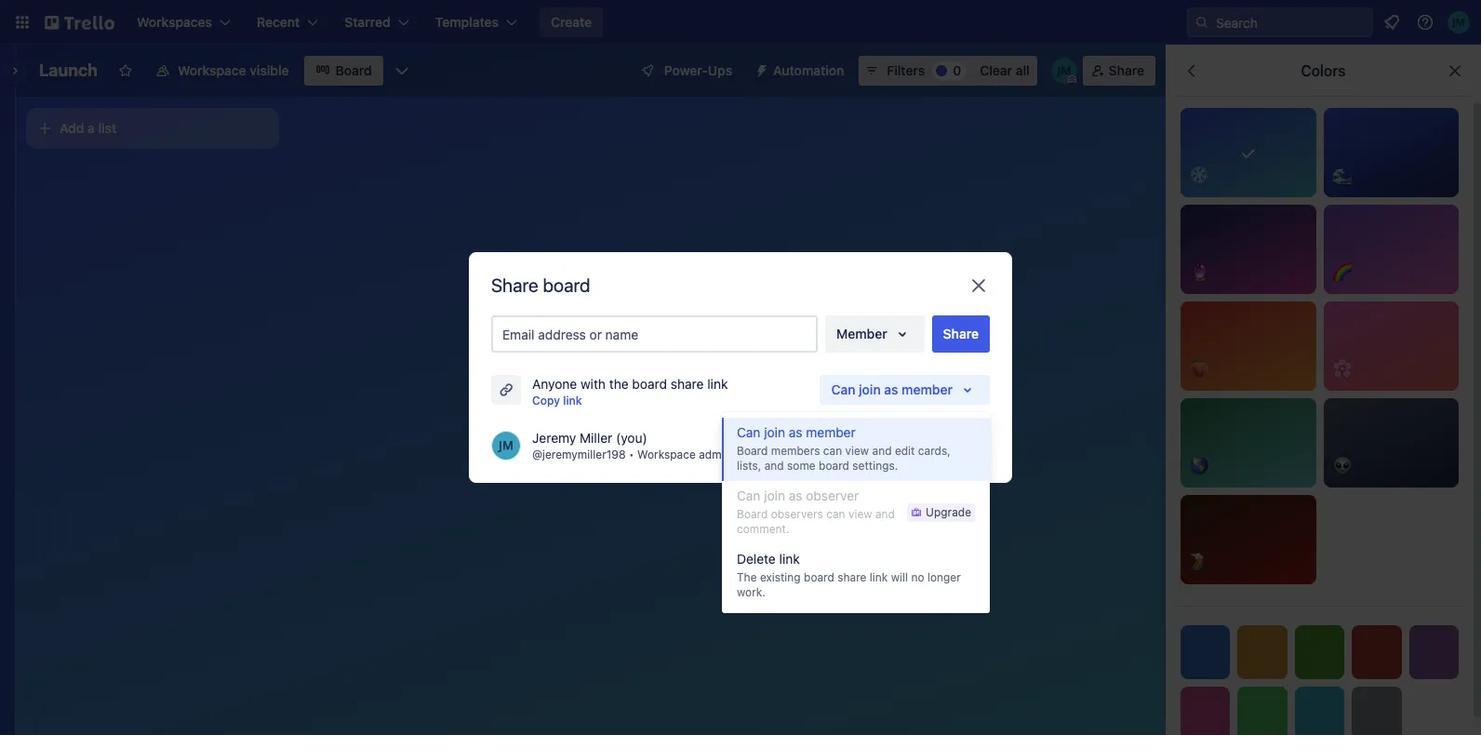 Task type: locate. For each thing, give the bounding box(es) containing it.
view down observer
[[849, 507, 873, 521]]

upgrade
[[926, 505, 972, 519]]

open information menu image
[[1417, 13, 1435, 32]]

board for can join as observer
[[737, 507, 768, 521]]

and down settings.
[[876, 507, 895, 521]]

0 horizontal spatial workspace
[[178, 62, 246, 78]]

will
[[891, 571, 908, 584]]

link up existing
[[780, 551, 800, 567]]

clear all
[[980, 62, 1030, 78]]

1 vertical spatial join
[[764, 424, 786, 440]]

view
[[846, 444, 869, 458], [849, 507, 873, 521]]

can inside can join as observer board observers can view and comment.
[[737, 488, 761, 504]]

0 vertical spatial board
[[336, 62, 372, 78]]

1 vertical spatial as
[[789, 424, 803, 440]]

workspace
[[178, 62, 246, 78], [638, 448, 696, 462]]

🌸
[[1333, 360, 1352, 377]]

upgrade button
[[908, 504, 975, 522]]

view inside can join as member board members can view and edit cards, lists, and some board settings.
[[846, 444, 869, 458]]

0 vertical spatial can
[[832, 382, 856, 397]]

share
[[1109, 62, 1145, 78], [491, 275, 539, 296], [943, 326, 979, 342]]

automation button
[[747, 56, 856, 86]]

as
[[885, 382, 899, 397], [789, 424, 803, 440], [789, 488, 803, 504]]

add a list button
[[26, 108, 279, 149]]

star or unstar board image
[[118, 63, 133, 78]]

share button
[[1083, 56, 1156, 86], [932, 316, 990, 353]]

can inside can join as observer board observers can view and comment.
[[827, 507, 846, 521]]

view for member
[[846, 444, 869, 458]]

link
[[708, 376, 728, 392], [563, 394, 582, 408], [780, 551, 800, 567], [870, 571, 888, 584]]

the
[[737, 571, 757, 584]]

1 vertical spatial share button
[[932, 316, 990, 353]]

0 vertical spatial workspace
[[178, 62, 246, 78]]

link up "admin"
[[708, 376, 728, 392]]

anyone
[[532, 376, 577, 392]]

can down member
[[832, 382, 856, 397]]

0 vertical spatial share
[[1109, 62, 1145, 78]]

1 vertical spatial member
[[806, 424, 856, 440]]

can for can join as member
[[832, 382, 856, 397]]

list
[[98, 120, 117, 136]]

1 vertical spatial share
[[838, 571, 867, 584]]

board up "comment."
[[737, 507, 768, 521]]

primary element
[[0, 0, 1482, 45]]

jeremy miller (jeremymiller198) image right the all
[[1051, 58, 1077, 84]]

can join as observer board observers can view and comment.
[[737, 488, 895, 536]]

join inside can join as observer board observers can view and comment.
[[764, 488, 786, 504]]

and up settings.
[[873, 444, 892, 458]]

automation
[[774, 62, 844, 78]]

0 horizontal spatial share
[[671, 376, 704, 392]]

can inside dropdown button
[[832, 382, 856, 397]]

copy
[[532, 394, 560, 408]]

join down member 'dropdown button'
[[859, 382, 881, 397]]

2 vertical spatial share
[[943, 326, 979, 342]]

jeremy miller (jeremymiller198) image right open information menu image
[[1448, 11, 1471, 34]]

1 vertical spatial workspace
[[638, 448, 696, 462]]

2 vertical spatial and
[[876, 507, 895, 521]]

2 vertical spatial as
[[789, 488, 803, 504]]

board
[[543, 275, 591, 296], [632, 376, 667, 392], [819, 459, 850, 473], [804, 571, 835, 584]]

🔮
[[1190, 263, 1209, 280]]

join inside dropdown button
[[859, 382, 881, 397]]

1 vertical spatial jeremy miller (jeremymiller198) image
[[1051, 58, 1077, 84]]

member button
[[826, 316, 925, 353]]

0 vertical spatial and
[[873, 444, 892, 458]]

comment.
[[737, 522, 790, 536]]

❄️
[[1190, 167, 1209, 183]]

board up lists,
[[737, 444, 768, 458]]

and for observer
[[876, 507, 895, 521]]

Search field
[[1210, 8, 1373, 36]]

member
[[837, 326, 888, 342]]

can
[[832, 382, 856, 397], [737, 424, 761, 440], [737, 488, 761, 504]]

can
[[824, 444, 842, 458], [827, 507, 846, 521]]

create button
[[540, 7, 603, 37]]

1 horizontal spatial share
[[838, 571, 867, 584]]

@jeremymiller198
[[532, 448, 626, 462]]

jeremy miller (jeremymiller198) image
[[1448, 11, 1471, 34], [1051, 58, 1077, 84]]

1 vertical spatial can
[[827, 507, 846, 521]]

can down observer
[[827, 507, 846, 521]]

1 horizontal spatial share button
[[1083, 56, 1156, 86]]

with
[[581, 376, 606, 392]]

as inside can join as observer board observers can view and comment.
[[789, 488, 803, 504]]

0 vertical spatial can
[[824, 444, 842, 458]]

2 vertical spatial can
[[737, 488, 761, 504]]

join up the members
[[764, 424, 786, 440]]

1 horizontal spatial member
[[902, 382, 953, 397]]

board inside can join as member board members can view and edit cards, lists, and some board settings.
[[819, 459, 850, 473]]

switch to… image
[[13, 13, 32, 32]]

workspace left visible
[[178, 62, 246, 78]]

0 horizontal spatial member
[[806, 424, 856, 440]]

0 horizontal spatial share
[[491, 275, 539, 296]]

can up lists,
[[737, 424, 761, 440]]

as up observers
[[789, 488, 803, 504]]

no
[[912, 571, 925, 584]]

share
[[671, 376, 704, 392], [838, 571, 867, 584]]

add
[[60, 120, 84, 136]]

a
[[88, 120, 95, 136]]

1 horizontal spatial workspace
[[638, 448, 696, 462]]

jeremy miller (you) @jeremymiller198 • workspace admin
[[532, 430, 731, 462]]

share down email address or name text box
[[671, 376, 704, 392]]

join
[[859, 382, 881, 397], [764, 424, 786, 440], [764, 488, 786, 504]]

member inside dropdown button
[[902, 382, 953, 397]]

workspace right •
[[638, 448, 696, 462]]

view inside can join as observer board observers can view and comment.
[[849, 507, 873, 521]]

view for observer
[[849, 507, 873, 521]]

jeremy
[[532, 430, 576, 446]]

power-ups
[[664, 62, 733, 78]]

add a list
[[60, 120, 117, 136]]

work.
[[737, 585, 766, 599]]

cards,
[[918, 444, 951, 458]]

can right the members
[[824, 444, 842, 458]]

clear
[[980, 62, 1013, 78]]

view up settings.
[[846, 444, 869, 458]]

can down lists,
[[737, 488, 761, 504]]

member
[[902, 382, 953, 397], [806, 424, 856, 440]]

group
[[722, 412, 990, 613]]

1 horizontal spatial share
[[943, 326, 979, 342]]

member for can join as member
[[902, 382, 953, 397]]

can join as member
[[832, 382, 953, 397]]

and right lists,
[[765, 459, 784, 473]]

and inside can join as observer board observers can view and comment.
[[876, 507, 895, 521]]

member up cards,
[[902, 382, 953, 397]]

share inside "anyone with the board share link copy link"
[[671, 376, 704, 392]]

board left the customize views icon
[[336, 62, 372, 78]]

as down member 'dropdown button'
[[885, 382, 899, 397]]

board link
[[304, 56, 383, 86]]

2 vertical spatial board
[[737, 507, 768, 521]]

0 vertical spatial as
[[885, 382, 899, 397]]

can inside can join as member board members can view and edit cards, lists, and some board settings.
[[824, 444, 842, 458]]

board
[[336, 62, 372, 78], [737, 444, 768, 458], [737, 507, 768, 521]]

board inside can join as observer board observers can view and comment.
[[737, 507, 768, 521]]

workspace visible button
[[144, 56, 300, 86]]

0 vertical spatial join
[[859, 382, 881, 397]]

launch
[[39, 60, 98, 80]]

member inside can join as member board members can view and edit cards, lists, and some board settings.
[[806, 424, 856, 440]]

close image
[[968, 275, 990, 297]]

as up the members
[[789, 424, 803, 440]]

as for can join as observer
[[789, 488, 803, 504]]

0 vertical spatial view
[[846, 444, 869, 458]]

join up observers
[[764, 488, 786, 504]]

as inside can join as member board members can view and edit cards, lists, and some board settings.
[[789, 424, 803, 440]]

edit
[[895, 444, 915, 458]]

power-
[[664, 62, 708, 78]]

Email address or name text field
[[503, 321, 814, 347]]

1 vertical spatial can
[[737, 424, 761, 440]]

member up the members
[[806, 424, 856, 440]]

workspace inside button
[[178, 62, 246, 78]]

longer
[[928, 571, 961, 584]]

0 vertical spatial share
[[671, 376, 704, 392]]

1 vertical spatial view
[[849, 507, 873, 521]]

2 vertical spatial join
[[764, 488, 786, 504]]

join inside can join as member board members can view and edit cards, lists, and some board settings.
[[764, 424, 786, 440]]

settings.
[[853, 459, 898, 473]]

0 horizontal spatial jeremy miller (jeremymiller198) image
[[1051, 58, 1077, 84]]

2 horizontal spatial share
[[1109, 62, 1145, 78]]

observer
[[806, 488, 859, 504]]

existing
[[760, 571, 801, 584]]

and
[[873, 444, 892, 458], [765, 459, 784, 473], [876, 507, 895, 521]]

1 vertical spatial board
[[737, 444, 768, 458]]

copy link button
[[532, 392, 582, 410]]

1 horizontal spatial jeremy miller (jeremymiller198) image
[[1448, 11, 1471, 34]]

workspace inside the jeremy miller (you) @jeremymiller198 • workspace admin
[[638, 448, 696, 462]]

share left will on the bottom right of page
[[838, 571, 867, 584]]

can inside can join as member board members can view and edit cards, lists, and some board settings.
[[737, 424, 761, 440]]

the
[[609, 376, 629, 392]]

can join as member button
[[820, 375, 990, 405]]

0 vertical spatial jeremy miller (jeremymiller198) image
[[1448, 11, 1471, 34]]

0 vertical spatial member
[[902, 382, 953, 397]]

0 horizontal spatial share button
[[932, 316, 990, 353]]

board inside can join as member board members can view and edit cards, lists, and some board settings.
[[737, 444, 768, 458]]

0 vertical spatial share button
[[1083, 56, 1156, 86]]

search image
[[1195, 15, 1210, 30]]



Task type: describe. For each thing, give the bounding box(es) containing it.
jeremy miller (jeremymiller198) image
[[491, 431, 521, 461]]

join for can join as member
[[859, 382, 881, 397]]

1 vertical spatial share
[[491, 275, 539, 296]]

power-ups button
[[627, 56, 744, 86]]

Board name text field
[[30, 56, 107, 86]]

as for can join as member
[[789, 424, 803, 440]]

board for can join as member
[[737, 444, 768, 458]]

link down anyone
[[563, 394, 582, 408]]

can for member
[[824, 444, 842, 458]]

link left will on the bottom right of page
[[870, 571, 888, 584]]

can for can join as member board members can view and edit cards, lists, and some board settings.
[[737, 424, 761, 440]]

👽
[[1333, 457, 1352, 474]]

0 notifications image
[[1381, 11, 1404, 34]]

delete link the existing board share link will no longer work.
[[737, 551, 961, 599]]

(you)
[[616, 430, 648, 446]]

back to home image
[[45, 7, 114, 37]]

lists,
[[737, 459, 762, 473]]

0
[[953, 62, 962, 78]]

join for can join as observer board observers can view and comment.
[[764, 488, 786, 504]]

members
[[771, 444, 820, 458]]

share board
[[491, 275, 591, 296]]

can for observer
[[827, 507, 846, 521]]

admin
[[699, 448, 731, 462]]

as inside dropdown button
[[885, 382, 899, 397]]

filters
[[887, 62, 925, 78]]

delete
[[737, 551, 776, 567]]

share inside 'delete link the existing board share link will no longer work.'
[[838, 571, 867, 584]]

visible
[[250, 62, 289, 78]]

🌎
[[1190, 457, 1209, 474]]

•
[[629, 448, 634, 462]]

clear all button
[[973, 56, 1037, 86]]

some
[[787, 459, 816, 473]]

join for can join as member board members can view and edit cards, lists, and some board settings.
[[764, 424, 786, 440]]

all
[[1016, 62, 1030, 78]]

jeremy miller (jeremymiller198) image inside primary element
[[1448, 11, 1471, 34]]

🍑
[[1190, 360, 1209, 377]]

group containing can join as member
[[722, 412, 990, 613]]

board inside "anyone with the board share link copy link"
[[632, 376, 667, 392]]

1 vertical spatial and
[[765, 459, 784, 473]]

miller
[[580, 430, 613, 446]]

🌈
[[1333, 263, 1352, 280]]

colors
[[1302, 62, 1346, 79]]

sm image
[[747, 56, 774, 82]]

create
[[551, 14, 592, 30]]

anyone with the board share link copy link
[[532, 376, 728, 408]]

workspace visible
[[178, 62, 289, 78]]

member for can join as member board members can view and edit cards, lists, and some board settings.
[[806, 424, 856, 440]]

and for member
[[873, 444, 892, 458]]

board inside 'delete link the existing board share link will no longer work.'
[[804, 571, 835, 584]]

can join as member board members can view and edit cards, lists, and some board settings.
[[737, 424, 951, 473]]

customize views image
[[393, 61, 411, 80]]

🌊
[[1333, 167, 1352, 183]]

ups
[[708, 62, 733, 78]]

observers
[[771, 507, 824, 521]]

can for can join as observer board observers can view and comment.
[[737, 488, 761, 504]]

🌋
[[1190, 554, 1209, 571]]



Task type: vqa. For each thing, say whether or not it's contained in the screenshot.
"Workspaces"
no



